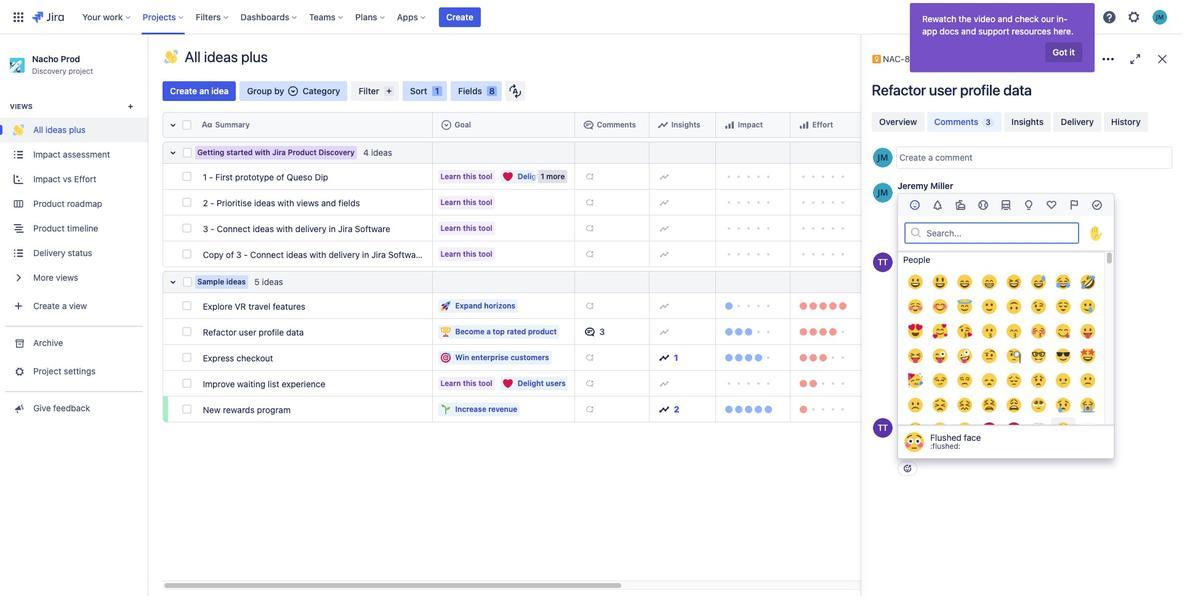 Task type: vqa. For each thing, say whether or not it's contained in the screenshot.
the leftmost ALL IDEAS PLUS
yes



Task type: locate. For each thing, give the bounding box(es) containing it.
:wave: image down views
[[13, 125, 24, 136]]

:heart_eyes: image
[[908, 324, 923, 339]]

1 up 2 button
[[674, 352, 678, 362]]

:flushed: image
[[1056, 422, 1071, 437], [905, 432, 924, 452]]

1 horizontal spatial all
[[185, 48, 201, 65]]

terry for terry turtle
[[898, 416, 920, 426]]

express checkout
[[203, 353, 273, 363]]

1 vertical spatial ago
[[927, 262, 939, 270]]

a left comment
[[929, 152, 933, 163]]

5 learn this tool from the top
[[441, 378, 493, 388]]

views inside jira product discovery navigation element
[[56, 272, 78, 283]]

insights button left impact image
[[654, 115, 711, 135]]

0 horizontal spatial all ideas plus
[[33, 125, 86, 135]]

increase revenue
[[455, 404, 518, 414]]

0 vertical spatial :wave: image
[[164, 50, 178, 63]]

5 ideas
[[254, 277, 283, 287]]

1 vertical spatial all
[[33, 125, 43, 135]]

history button
[[1104, 112, 1148, 132]]

and
[[913, 334, 928, 345]]

dashboards
[[241, 11, 289, 22]]

:confounded: image
[[958, 398, 972, 413]]

of
[[276, 172, 284, 182], [226, 249, 234, 260]]

4 tool from the top
[[479, 249, 493, 258]]

impact for impact assessment
[[33, 149, 61, 160]]

delivery status
[[33, 248, 92, 258]]

a for comment
[[929, 152, 933, 163]]

1 horizontal spatial 2
[[674, 404, 680, 414]]

:yum: image
[[1056, 324, 1071, 339]]

:smiling_face_with_3_hearts: image
[[933, 324, 948, 339]]

1 vertical spatial delight
[[518, 378, 544, 388]]

create an idea button
[[163, 81, 236, 101]]

3 this from the top
[[463, 223, 477, 232]]

refactor user profile data down docs
[[872, 81, 1032, 99]]

4 learn from the top
[[441, 249, 461, 258]]

jira image
[[32, 10, 64, 24], [32, 10, 64, 24]]

2 horizontal spatial and
[[998, 14, 1013, 24]]

2 for 2 - prioritise ideas with views and fields
[[203, 197, 208, 208]]

close image
[[1155, 52, 1170, 67]]

explore vr travel features
[[203, 301, 305, 311]]

main content containing all ideas plus
[[0, 3, 1182, 596]]

all ideas plus up idea
[[185, 48, 268, 65]]

is up :stuck_out_tongue_winking_eye: icon
[[938, 334, 944, 345]]

discovery inside the nacho prod discovery project
[[32, 67, 66, 76]]

users for 1 - first prototype of queso dip
[[546, 172, 566, 181]]

1 vertical spatial insights image
[[659, 404, 669, 414]]

5 this from the top
[[463, 378, 477, 388]]

:sweat_smile: image
[[1032, 275, 1046, 289]]

:trophy: image
[[441, 327, 450, 337]]

- for first
[[209, 172, 213, 182]]

increase
[[455, 404, 487, 414]]

delight left more
[[518, 172, 544, 181]]

4 learn this tool from the top
[[441, 249, 493, 258]]

0 horizontal spatial it
[[931, 334, 936, 345]]

is right that
[[933, 317, 939, 328]]

and down the the
[[962, 26, 976, 36]]

0 vertical spatial effort
[[813, 120, 833, 129]]

all ideas plus link
[[0, 118, 148, 143]]

delivery up copy of 3 - connect ideas with delivery in jira software
[[295, 223, 327, 234]]

all up the create an idea
[[185, 48, 201, 65]]

1 horizontal spatial all ideas plus
[[185, 48, 268, 65]]

1 horizontal spatial :flushed: image
[[1056, 422, 1071, 437]]

data down resources
[[1004, 81, 1032, 99]]

1 left more
[[541, 172, 544, 181]]

0 vertical spatial delivery
[[1061, 116, 1094, 127]]

insights right insights icon
[[672, 120, 701, 129]]

this
[[463, 172, 477, 181], [463, 197, 477, 207], [463, 223, 477, 232], [463, 249, 477, 258], [463, 378, 477, 388]]

main content
[[0, 3, 1182, 596]]

1 vertical spatial connect
[[250, 249, 284, 260]]

all for topmost :wave: icon
[[185, 48, 201, 65]]

new rewards program
[[203, 404, 291, 415]]

1 vertical spatial delight users
[[518, 378, 566, 388]]

2 learn from the top
[[441, 197, 461, 207]]

and left the fields
[[321, 197, 336, 208]]

:stuck_out_tongue: image
[[1081, 324, 1096, 339]]

terry turtle 17 hours ago
[[898, 250, 946, 270]]

- left prioritise
[[210, 197, 214, 208]]

3 inside tab list
[[986, 118, 991, 127]]

:wave: image
[[164, 50, 178, 63], [13, 125, 24, 136]]

user
[[929, 81, 957, 99], [239, 327, 256, 337]]

people image
[[907, 198, 922, 212]]

:wave: image right current project sidebar icon
[[164, 50, 178, 63]]

refactor up express at the bottom of the page
[[203, 327, 237, 337]]

:face_exhaling: image
[[933, 422, 948, 437]]

2 tool from the top
[[479, 197, 493, 207]]

of right copy
[[226, 249, 234, 260]]

:tired_face: image
[[982, 398, 997, 413]]

effort inside group
[[74, 174, 96, 184]]

1 vertical spatial 2
[[674, 404, 680, 414]]

delivery left history
[[1061, 116, 1094, 127]]

1 vertical spatial software
[[388, 249, 424, 260]]

jeremy
[[898, 180, 928, 191]]

of left queso
[[276, 172, 284, 182]]

1 vertical spatial 8
[[489, 86, 495, 96]]

delivery up more
[[33, 248, 65, 258]]

0 horizontal spatial all
[[33, 125, 43, 135]]

2 down the 1 button
[[674, 404, 680, 414]]

day!
[[976, 443, 993, 454]]

filters
[[196, 11, 221, 22]]

1 vertical spatial views
[[56, 272, 78, 283]]

1 horizontal spatial insights button
[[1004, 112, 1051, 132]]

:kissing: image
[[982, 324, 997, 339]]

started
[[226, 148, 253, 157], [226, 148, 253, 157], [941, 317, 970, 328]]

learn for 3 - connect ideas with delivery in jira software
[[441, 223, 461, 232]]

:sunglasses: image
[[1056, 349, 1071, 363]]

0 horizontal spatial of
[[226, 249, 234, 260]]

:smirk: image
[[933, 373, 948, 388]]

terry up november
[[898, 416, 920, 426]]

views
[[297, 197, 319, 208], [56, 272, 78, 283]]

settings
[[64, 366, 96, 377]]

1 horizontal spatial it
[[1070, 47, 1075, 57]]

comments
[[935, 116, 979, 127], [597, 120, 636, 129]]

1 vertical spatial plus
[[69, 125, 86, 135]]

impact right impact image
[[738, 120, 763, 129]]

impact inside button
[[738, 120, 763, 129]]

history
[[1111, 116, 1141, 127]]

all inside all ideas plus link
[[33, 125, 43, 135]]

appswitcher icon image
[[11, 10, 26, 24]]

1 horizontal spatial :wave: image
[[164, 50, 178, 63]]

0 horizontal spatial 2
[[203, 197, 208, 208]]

teams
[[309, 11, 336, 22]]

a inside popup button
[[62, 301, 67, 311]]

a right what
[[921, 443, 926, 454]]

0 horizontal spatial effort
[[74, 174, 96, 184]]

0 vertical spatial turtle
[[922, 250, 946, 260]]

:relieved: image
[[1056, 299, 1071, 314]]

insights image
[[658, 120, 668, 130]]

plus up impact assessment link
[[69, 125, 86, 135]]

0 vertical spatial :wave: image
[[164, 50, 178, 63]]

2023
[[940, 428, 957, 436]]

2 delight users from the top
[[518, 378, 566, 388]]

create for create a view
[[33, 301, 60, 311]]

ideas
[[204, 48, 238, 65], [45, 125, 67, 135], [371, 147, 392, 158], [371, 147, 392, 158], [254, 197, 275, 208], [253, 223, 274, 234], [286, 249, 307, 260], [262, 277, 283, 287], [226, 277, 246, 286]]

sort
[[410, 86, 427, 96]]

thank
[[898, 374, 922, 384]]

0 vertical spatial ago
[[933, 193, 945, 201]]

5 learn from the top
[[441, 378, 461, 388]]

0 horizontal spatial :flushed: image
[[905, 432, 924, 452]]

1 tool from the top
[[479, 172, 493, 181]]

sample ideas
[[197, 277, 246, 286]]

project settings
[[33, 366, 96, 377]]

:kissing_heart: image
[[958, 324, 972, 339]]

insights button left delivery button
[[1004, 112, 1051, 132]]

a for top
[[487, 327, 491, 336]]

0 horizontal spatial and
[[321, 197, 336, 208]]

goal image
[[441, 120, 451, 130]]

1 vertical spatial delivery
[[329, 249, 360, 260]]

support
[[979, 26, 1010, 36]]

1 insights image from the top
[[659, 353, 669, 362]]

improve waiting list experience
[[203, 378, 325, 389]]

0 vertical spatial impact
[[738, 120, 763, 129]]

effort button
[[795, 115, 860, 135]]

flags image
[[1067, 198, 1082, 212]]

0 vertical spatial 2
[[203, 197, 208, 208]]

0 vertical spatial refactor
[[872, 81, 926, 99]]

0 horizontal spatial plus
[[69, 125, 86, 135]]

1 inside button
[[674, 352, 678, 362]]

:slight_smile: image
[[982, 299, 997, 314]]

1 vertical spatial user
[[239, 327, 256, 337]]

here.
[[1054, 26, 1074, 36]]

2 insights image from the top
[[659, 404, 669, 414]]

1 users from the top
[[546, 172, 566, 181]]

1 learn this tool from the top
[[441, 172, 493, 181]]

delivery button
[[1054, 112, 1102, 132]]

:smiling_face_with_tear: image
[[1081, 299, 1096, 314]]

learn this tool for copy of 3 - connect ideas with delivery in jira software
[[441, 249, 493, 258]]

flushed face :flushed:
[[931, 432, 981, 451]]

delivery down the fields
[[329, 249, 360, 260]]

:disappointed: image
[[982, 373, 997, 388]]

impact for impact vs effort
[[33, 174, 61, 184]]

1 horizontal spatial profile
[[960, 81, 1001, 99]]

new
[[203, 404, 221, 415]]

connect up 5 ideas
[[250, 249, 284, 260]]

refactor user profile data
[[872, 81, 1032, 99], [203, 327, 304, 337]]

views right more
[[56, 272, 78, 283]]

turtle inside "terry turtle 17 hours ago"
[[922, 250, 946, 260]]

ago down miller
[[933, 193, 945, 201]]

turtle up hours
[[922, 250, 946, 260]]

2 left prioritise
[[203, 197, 208, 208]]

:trophy: image
[[441, 327, 450, 337]]

connect down prioritise
[[217, 223, 251, 234]]

:wave: image inside all ideas plus link
[[13, 125, 24, 136]]

profile down travel
[[259, 327, 284, 337]]

cell inside emojis actions and list panel tab panel
[[1051, 418, 1076, 442]]

insights image inside the 1 button
[[659, 353, 669, 362]]

a for view
[[62, 301, 67, 311]]

1 vertical spatial refactor user profile data
[[203, 327, 304, 337]]

add image
[[585, 172, 595, 181], [585, 172, 595, 181], [585, 223, 595, 233], [585, 223, 595, 233], [659, 223, 669, 233], [585, 249, 595, 259], [659, 249, 669, 259], [585, 353, 595, 362], [585, 378, 595, 388], [659, 378, 669, 388], [585, 404, 595, 414]]

create inside create an idea button
[[170, 86, 197, 96]]

will
[[954, 352, 967, 362]]

create right "apps" popup button
[[446, 11, 474, 22]]

:relaxed: image
[[908, 299, 923, 314]]

a left the top
[[487, 327, 491, 336]]

1 vertical spatial all ideas plus
[[33, 125, 86, 135]]

all
[[185, 48, 201, 65], [33, 125, 43, 135]]

views
[[10, 102, 33, 110]]

1 horizontal spatial and
[[962, 26, 976, 36]]

0 horizontal spatial insights button
[[654, 115, 711, 135]]

all up "impact assessment"
[[33, 125, 43, 135]]

1 horizontal spatial delivery
[[329, 249, 360, 260]]

group
[[0, 86, 148, 326]]

filter button
[[351, 81, 399, 101]]

food & drink image
[[953, 198, 968, 212]]

2 delight from the top
[[518, 378, 544, 388]]

views down queso
[[297, 197, 319, 208]]

0 vertical spatial in
[[329, 223, 336, 234]]

activity image
[[976, 198, 991, 212]]

getting
[[197, 148, 224, 157], [197, 148, 224, 157]]

november 1, 2023
[[898, 428, 957, 436]]

create for create an idea
[[170, 86, 197, 96]]

plus up group
[[241, 48, 268, 65]]

delivery inside button
[[1061, 116, 1094, 127]]

terry up '17' in the right of the page
[[898, 250, 920, 260]]

work
[[103, 11, 123, 22]]

delight down customers
[[518, 378, 544, 388]]

0 vertical spatial insights image
[[659, 353, 669, 362]]

2 learn this tool from the top
[[441, 197, 493, 207]]

1 terry from the top
[[898, 250, 920, 260]]

all ideas plus up "impact assessment"
[[33, 125, 86, 135]]

2 users from the top
[[546, 378, 566, 388]]

0 horizontal spatial comments
[[597, 120, 636, 129]]

insights image down the 1 button
[[659, 404, 669, 414]]

become a top rated product
[[455, 327, 557, 336]]

1 vertical spatial in
[[362, 249, 369, 260]]

0 vertical spatial data
[[1004, 81, 1032, 99]]

comments image
[[583, 120, 593, 130]]

add image
[[659, 172, 669, 181], [585, 197, 595, 207], [585, 197, 595, 207], [659, 197, 669, 207], [585, 249, 595, 259], [585, 301, 595, 311], [585, 301, 595, 311], [659, 301, 669, 311], [659, 327, 669, 337], [585, 353, 595, 362], [585, 378, 595, 388], [585, 404, 595, 414]]

rewards
[[223, 404, 255, 415]]

0 vertical spatial delight users
[[518, 172, 566, 181]]

create up jeremy
[[900, 152, 926, 163]]

:dart: image
[[441, 353, 450, 362], [441, 353, 450, 362]]

data
[[1004, 81, 1032, 99], [286, 327, 304, 337]]

a left view
[[62, 301, 67, 311]]

it right and
[[931, 334, 936, 345]]

0 vertical spatial it
[[1070, 47, 1075, 57]]

insights image
[[659, 353, 669, 362], [659, 404, 669, 414]]

1 horizontal spatial ・
[[949, 228, 957, 238]]

terry inside "terry turtle 17 hours ago"
[[898, 250, 920, 260]]

impact image
[[725, 120, 734, 130]]

0 vertical spatial 8
[[905, 54, 910, 64]]

3 button
[[580, 322, 644, 341]]

refactor down the nac-8 link
[[872, 81, 926, 99]]

0 vertical spatial terry
[[898, 250, 920, 260]]

give feedback
[[33, 403, 90, 414]]

goal button
[[438, 115, 570, 135]]

insights button
[[1004, 112, 1051, 132], [654, 115, 711, 135]]

1 vertical spatial is
[[938, 334, 944, 345]]

2 terry from the top
[[898, 416, 920, 426]]

:raised_hand: image
[[1086, 222, 1108, 244], [1089, 226, 1104, 240]]

product
[[528, 327, 557, 336]]

comments right comments icon
[[597, 120, 636, 129]]

impact up 'impact vs effort'
[[33, 149, 61, 160]]

project
[[33, 366, 61, 377]]

insights image up 2 button
[[659, 353, 669, 362]]

1 vertical spatial refactor
[[203, 327, 237, 337]]

it was here
[[913, 300, 955, 310]]

and up support
[[998, 14, 1013, 24]]

1 vertical spatial turtle
[[922, 416, 946, 426]]

check
[[1015, 14, 1039, 24]]

0 vertical spatial software
[[355, 223, 390, 234]]

:cry: image
[[1056, 398, 1071, 413]]

turtle up 1,
[[922, 416, 946, 426]]

1 vertical spatial terry
[[898, 416, 920, 426]]

1 horizontal spatial insights
[[1012, 116, 1044, 127]]

0 vertical spatial and
[[998, 14, 1013, 24]]

comments inside comments button
[[597, 120, 636, 129]]

refactor user profile data down the explore vr travel features
[[203, 327, 304, 337]]

primary element
[[7, 0, 939, 34]]

symbols image
[[1045, 198, 1059, 212]]

delight for improve waiting list experience
[[518, 378, 544, 388]]

effort right effort 'image'
[[813, 120, 833, 129]]

delight
[[518, 172, 544, 181], [518, 378, 544, 388]]

plus inside group
[[69, 125, 86, 135]]

and it is here
[[913, 334, 964, 345]]

create down more
[[33, 301, 60, 311]]

all ideas plus
[[185, 48, 268, 65], [33, 125, 86, 135]]

add reaction image
[[903, 464, 913, 473]]

0 vertical spatial all
[[185, 48, 201, 65]]

a for magnificent
[[921, 443, 926, 454]]

1 delight from the top
[[518, 172, 544, 181]]

:wave: image down views
[[13, 125, 24, 136]]

project settings image
[[12, 365, 25, 378]]

:flushed: image
[[905, 432, 924, 452]]

1 vertical spatial effort
[[74, 174, 96, 184]]

:partying_face: image
[[908, 373, 923, 388]]

2 vertical spatial impact
[[33, 174, 61, 184]]

:smiley: image
[[933, 275, 948, 289]]

:pensive: image
[[1007, 373, 1022, 388]]

it right got
[[1070, 47, 1075, 57]]

delivery inside jira product discovery navigation element
[[33, 248, 65, 258]]

2 turtle from the top
[[922, 416, 946, 426]]

it for and
[[931, 334, 936, 345]]

an
[[199, 86, 209, 96]]

1 turtle from the top
[[922, 250, 946, 260]]

comments up comment
[[935, 116, 979, 127]]

1 - first prototype of queso dip
[[203, 172, 328, 182]]

insights button inside tab list
[[1004, 112, 1051, 132]]

1 horizontal spatial refactor user profile data
[[872, 81, 1032, 99]]

4 this from the top
[[463, 249, 477, 258]]

:seedling: image
[[441, 404, 450, 414], [441, 404, 450, 414]]

1 vertical spatial it
[[931, 334, 936, 345]]

0 horizontal spatial :wave: image
[[13, 125, 24, 136]]

timeline
[[67, 223, 98, 234]]

it inside button
[[1070, 47, 1075, 57]]

:wave: image inside all ideas plus link
[[13, 125, 24, 136]]

0 vertical spatial users
[[546, 172, 566, 181]]

0 vertical spatial is
[[933, 317, 939, 328]]

current project sidebar image
[[134, 49, 161, 74]]

become
[[455, 327, 485, 336]]

0 vertical spatial delivery
[[295, 223, 327, 234]]

cell
[[433, 112, 575, 138], [575, 112, 650, 138], [650, 112, 716, 138], [716, 112, 791, 138], [791, 112, 865, 138], [1051, 418, 1076, 442]]

create a view
[[33, 301, 87, 311]]

here up where we will dance
[[947, 334, 964, 345]]

:heart: image
[[503, 172, 513, 181], [503, 172, 513, 181]]

november
[[898, 428, 931, 436]]

:frowning2: image
[[908, 398, 923, 413]]

insights left delivery button
[[1012, 116, 1044, 127]]

data down features
[[286, 327, 304, 337]]

0 horizontal spatial in
[[329, 223, 336, 234]]

1 more
[[541, 172, 565, 181]]

1 vertical spatial :wave: image
[[13, 125, 24, 136]]

ago inside jeremy miller 3 seconds ago
[[933, 193, 945, 201]]

0 horizontal spatial data
[[286, 327, 304, 337]]

2 this from the top
[[463, 197, 477, 207]]

1 horizontal spatial :wave: image
[[164, 50, 178, 63]]

insights image inside 2 button
[[659, 404, 669, 414]]

:face_in_clouds: image
[[1081, 422, 1096, 437]]

1 vertical spatial data
[[286, 327, 304, 337]]

create for create
[[446, 11, 474, 22]]

effort right vs
[[74, 174, 96, 184]]

give feedback button
[[0, 396, 148, 421]]

face
[[964, 432, 981, 443]]

:wave: image
[[164, 50, 178, 63], [13, 125, 24, 136]]

refactor
[[872, 81, 926, 99], [203, 327, 237, 337]]

1 delight users from the top
[[518, 172, 566, 181]]

0 vertical spatial of
[[276, 172, 284, 182]]

0 vertical spatial plus
[[241, 48, 268, 65]]

:wave: image right current project sidebar icon
[[164, 50, 178, 63]]

create left the an
[[170, 86, 197, 96]]

1 vertical spatial and
[[962, 26, 976, 36]]

tab list containing overview
[[871, 111, 1174, 133]]

tool for 2 - prioritise ideas with views and fields
[[479, 197, 493, 207]]

create inside create a view popup button
[[33, 301, 60, 311]]

create for create a comment
[[900, 152, 926, 163]]

tab list
[[871, 111, 1174, 133]]

3 learn from the top
[[441, 223, 461, 232]]

effort inside button
[[813, 120, 833, 129]]

・
[[914, 228, 922, 238], [949, 228, 957, 238]]

impact left vs
[[33, 174, 61, 184]]

:heart: image
[[503, 378, 513, 388], [503, 378, 513, 388]]

0 horizontal spatial :wave: image
[[13, 125, 24, 136]]

1 vertical spatial :wave: image
[[13, 125, 24, 136]]

project settings button
[[0, 359, 148, 384]]

:laughing: image
[[1007, 275, 1022, 289]]

- left first
[[209, 172, 213, 182]]

banner
[[0, 0, 1182, 34]]

profile down support
[[960, 81, 1001, 99]]

5
[[254, 277, 260, 287]]

1 horizontal spatial views
[[297, 197, 319, 208]]

2 inside 2 button
[[674, 404, 680, 414]]

0 horizontal spatial refactor
[[203, 327, 237, 337]]

where
[[913, 352, 938, 362]]

create a view button
[[0, 294, 148, 319]]

create inside button
[[446, 11, 474, 22]]

and
[[998, 14, 1013, 24], [962, 26, 976, 36], [321, 197, 336, 208]]

win enterprise customers
[[455, 353, 549, 362]]

learn this tool
[[441, 172, 493, 181], [441, 197, 493, 207], [441, 223, 493, 232], [441, 249, 493, 258], [441, 378, 493, 388]]

ago right hours
[[927, 262, 939, 270]]

ago for miller
[[933, 193, 945, 201]]

is
[[933, 317, 939, 328], [938, 334, 944, 345]]

3 tool from the top
[[479, 223, 493, 232]]

4
[[363, 147, 369, 158], [363, 147, 369, 158]]

3 learn this tool from the top
[[441, 223, 493, 232]]

1 vertical spatial impact
[[33, 149, 61, 160]]

- up copy
[[211, 223, 215, 234]]

here up the that is started
[[938, 300, 955, 310]]

jira
[[272, 148, 286, 157], [272, 148, 286, 157], [338, 223, 353, 234], [372, 249, 386, 260]]

2 vertical spatial and
[[321, 197, 336, 208]]

0 horizontal spatial user
[[239, 327, 256, 337]]

ago inside "terry turtle 17 hours ago"
[[927, 262, 939, 270]]

1 horizontal spatial delivery
[[1061, 116, 1094, 127]]

teams button
[[305, 7, 348, 27]]

hours
[[907, 262, 925, 270]]

3 inside button
[[600, 326, 605, 337]]

:confused: image
[[1056, 373, 1071, 388]]

improve
[[203, 378, 235, 389]]



Task type: describe. For each thing, give the bounding box(es) containing it.
delight users for 1 - first prototype of queso dip
[[518, 172, 566, 181]]

tool for copy of 3 - connect ideas with delivery in jira software
[[479, 249, 493, 258]]

delight for 1 - first prototype of queso dip
[[518, 172, 544, 181]]

create an idea
[[170, 86, 229, 96]]

0 vertical spatial connect
[[217, 223, 251, 234]]

terry for terry turtle 17 hours ago
[[898, 250, 920, 260]]

1 horizontal spatial data
[[1004, 81, 1032, 99]]

settings image
[[1127, 10, 1142, 24]]

group
[[247, 86, 272, 96]]

insights inside tab list
[[1012, 116, 1044, 127]]

insights image for 1
[[659, 353, 669, 362]]

impact vs effort
[[33, 174, 96, 184]]

:star_struck: image
[[1081, 349, 1096, 363]]

:wink: image
[[1032, 299, 1046, 314]]

vs
[[63, 174, 72, 184]]

people
[[903, 254, 931, 265]]

:face_with_symbols_over_mouth: image
[[1007, 422, 1022, 437]]

0 vertical spatial here
[[938, 300, 955, 310]]

understand
[[902, 278, 947, 288]]

:sob: image
[[1081, 398, 1096, 413]]

terry turtle
[[898, 416, 946, 426]]

0 vertical spatial refactor user profile data
[[872, 81, 1032, 99]]

your
[[82, 11, 101, 22]]

users for improve waiting list experience
[[546, 378, 566, 388]]

delete button
[[922, 228, 949, 238]]

rewatch
[[923, 14, 957, 24]]

archive
[[33, 338, 63, 348]]

learn for 2 - prioritise ideas with views and fields
[[441, 197, 461, 207]]

:exploding_head: image
[[1032, 422, 1046, 437]]

:weary: image
[[1007, 398, 1022, 413]]

emojis actions and list panel tab panel
[[898, 216, 1114, 596]]

delight users for improve waiting list experience
[[518, 378, 566, 388]]

copy link to comment image
[[953, 416, 963, 426]]

filters button
[[192, 7, 233, 27]]

banner containing your work
[[0, 0, 1182, 34]]

1 right sort
[[435, 86, 439, 96]]

:face_with_raised_eyebrow: image
[[982, 349, 997, 363]]

:stuck_out_tongue_closed_eyes: image
[[908, 349, 923, 363]]

:slight_frown: image
[[1081, 373, 1096, 388]]

rated
[[507, 327, 526, 336]]

0 horizontal spatial 8
[[489, 86, 495, 96]]

1 learn from the top
[[441, 172, 461, 181]]

product timeline
[[33, 223, 98, 234]]

2 for 2
[[674, 404, 680, 414]]

1,
[[933, 428, 938, 436]]

prod
[[61, 54, 80, 64]]

:kissing_smiling_eyes: image
[[1007, 324, 1022, 339]]

0 vertical spatial all ideas plus
[[185, 48, 268, 65]]

:stuck_out_tongue_winking_eye: image
[[933, 349, 948, 363]]

product timeline link
[[0, 216, 148, 241]]

expand image
[[1128, 52, 1143, 67]]

:kissing_closed_eyes: image
[[1032, 324, 1046, 339]]

1 vertical spatial profile
[[259, 327, 284, 337]]

1 left first
[[203, 172, 207, 182]]

impact assessment
[[33, 149, 110, 160]]

:persevere: image
[[933, 398, 948, 413]]

:pleading_face: image
[[1032, 398, 1046, 413]]

seconds
[[904, 193, 931, 201]]

1 this from the top
[[463, 172, 477, 181]]

delete
[[922, 228, 949, 238]]

:angry: image
[[958, 422, 972, 437]]

all ideas plus inside jira product discovery navigation element
[[33, 125, 86, 135]]

1 vertical spatial here
[[947, 334, 964, 345]]

plus for the rightmost :wave: image
[[241, 48, 268, 65]]

this for 3 - connect ideas with delivery in jira software
[[463, 223, 477, 232]]

assessment
[[63, 149, 110, 160]]

more
[[33, 272, 54, 283]]

this for copy of 3 - connect ideas with delivery in jira software
[[463, 249, 477, 258]]

:grin: image
[[982, 275, 997, 289]]

search image
[[953, 12, 963, 22]]

i
[[898, 278, 900, 288]]

2 ・ from the left
[[949, 228, 957, 238]]

effort image
[[799, 120, 809, 130]]

that is started
[[913, 317, 970, 328]]

this for 2 - prioritise ideas with views and fields
[[463, 197, 477, 207]]

ideas inside group
[[45, 125, 67, 135]]

:worried: image
[[1032, 373, 1046, 388]]

nacho
[[32, 54, 59, 64]]

0 horizontal spatial refactor user profile data
[[203, 327, 304, 337]]

all for :wave: image inside the all ideas plus link
[[33, 125, 43, 135]]

archive button
[[0, 331, 148, 356]]

impact vs effort link
[[0, 167, 148, 192]]

:unamused: image
[[958, 373, 972, 388]]

delivery for delivery
[[1061, 116, 1094, 127]]

single select dropdown image
[[288, 86, 298, 96]]

objects image
[[1022, 198, 1037, 212]]

:triumph: image
[[908, 422, 923, 437]]

productivity image
[[1090, 198, 1105, 212]]

choose an emoji category tab list
[[898, 194, 1114, 216]]

1 horizontal spatial user
[[929, 81, 957, 99]]

feedback image
[[12, 402, 25, 415]]

what
[[898, 443, 919, 454]]

queso
[[287, 172, 312, 182]]

you
[[924, 374, 939, 384]]

impact for impact
[[738, 120, 763, 129]]

by
[[274, 86, 284, 96]]

learn this tool for 2 - prioritise ideas with views and fields
[[441, 197, 493, 207]]

ago for turtle
[[927, 262, 939, 270]]

collapse all image
[[165, 118, 180, 132]]

plus for :wave: icon inside all ideas plus link
[[69, 125, 86, 135]]

turtle for terry turtle
[[922, 416, 946, 426]]

help image
[[1102, 10, 1117, 24]]

first
[[215, 172, 233, 182]]

idea
[[211, 86, 229, 96]]

prototype
[[235, 172, 274, 182]]

2 button
[[654, 399, 711, 419]]

revenue
[[488, 404, 518, 414]]

your profile and settings image
[[1153, 10, 1168, 24]]

1 vertical spatial of
[[226, 249, 234, 260]]

rewatch the video and check our in- app docs and support resources here.
[[923, 14, 1074, 36]]

prioritise
[[217, 197, 252, 208]]

:smile: image
[[958, 275, 972, 289]]

comment
[[936, 152, 973, 163]]

:blush: image
[[933, 299, 948, 314]]

travel & places image
[[999, 198, 1014, 212]]

dip
[[315, 172, 328, 182]]

more image
[[1101, 52, 1116, 67]]

group containing all ideas plus
[[0, 86, 148, 326]]

:innocent: image
[[958, 299, 972, 314]]

summary button
[[198, 115, 428, 135]]

1 horizontal spatial 8
[[905, 54, 910, 64]]

edit
[[898, 228, 914, 238]]

travel
[[248, 301, 271, 311]]

create button
[[439, 7, 481, 27]]

overview button
[[872, 112, 925, 132]]

resources
[[1012, 26, 1051, 36]]

3 inside jeremy miller 3 seconds ago
[[898, 193, 902, 201]]

:rofl: image
[[1081, 275, 1096, 289]]

copy
[[203, 249, 224, 260]]

tool for 3 - connect ideas with delivery in jira software
[[479, 223, 493, 232]]

thank you
[[898, 374, 939, 384]]

Search field
[[948, 7, 1072, 27]]

experience
[[282, 378, 325, 389]]

0 vertical spatial profile
[[960, 81, 1001, 99]]

:grinning: image
[[908, 275, 923, 289]]

nac-8
[[883, 54, 910, 64]]

:upside_down: image
[[1007, 299, 1022, 314]]

emoji picker dialog
[[898, 193, 1115, 596]]

:nerd: image
[[1032, 349, 1046, 363]]

apps button
[[393, 7, 430, 27]]

projects button
[[139, 7, 188, 27]]

nac-
[[883, 54, 905, 64]]

nature image
[[930, 198, 945, 212]]

video
[[974, 14, 996, 24]]

app
[[923, 26, 938, 36]]

- right copy
[[244, 249, 248, 260]]

program
[[257, 404, 291, 415]]

fields
[[458, 86, 482, 96]]

it for got
[[1070, 47, 1075, 57]]

:rocket: image
[[441, 301, 450, 311]]

list
[[268, 378, 279, 389]]

learn for copy of 3 - connect ideas with delivery in jira software
[[441, 249, 461, 258]]

expand
[[455, 301, 482, 310]]

insights image for 2
[[659, 404, 669, 414]]

comments image
[[585, 327, 595, 337]]

3 - connect ideas with delivery in jira software
[[203, 223, 390, 234]]

got
[[1053, 47, 1068, 57]]

summary image
[[202, 120, 212, 130]]

jira product discovery navigation element
[[0, 34, 148, 596]]

win
[[455, 353, 469, 362]]

dance
[[969, 352, 993, 362]]

1 ・ from the left
[[914, 228, 922, 238]]

flushed
[[931, 432, 962, 443]]

:face_with_monocle: image
[[1007, 349, 1022, 363]]

customers
[[511, 353, 549, 362]]

autosave is enabled image
[[509, 84, 522, 99]]

delivery for delivery status
[[33, 248, 65, 258]]

got it
[[1053, 47, 1075, 57]]

learn this tool for 3 - connect ideas with delivery in jira software
[[441, 223, 493, 232]]

more views
[[33, 272, 78, 283]]

:zany_face: image
[[958, 349, 972, 363]]

2 - prioritise ideas with views and fields
[[203, 197, 360, 208]]

turtle for terry turtle 17 hours ago
[[922, 250, 946, 260]]

- for connect
[[211, 223, 215, 234]]

jeremy miller 3 seconds ago
[[898, 180, 954, 201]]

dashboards button
[[237, 7, 302, 27]]

vr
[[235, 301, 246, 311]]

impact assessment link
[[0, 143, 148, 167]]

docs
[[940, 26, 959, 36]]

:rage: image
[[982, 422, 997, 437]]

Emoji name field
[[923, 224, 1078, 241]]

plans button
[[352, 7, 390, 27]]

1 horizontal spatial in
[[362, 249, 369, 260]]

- for prioritise
[[210, 197, 214, 208]]

enterprise
[[471, 353, 509, 362]]

5 tool from the top
[[479, 378, 493, 388]]

:joy: image
[[1056, 275, 1071, 289]]

1 horizontal spatial comments
[[935, 116, 979, 127]]

:rocket: image
[[441, 301, 450, 311]]

0 vertical spatial views
[[297, 197, 319, 208]]

more
[[546, 172, 565, 181]]

0 horizontal spatial insights
[[672, 120, 701, 129]]



